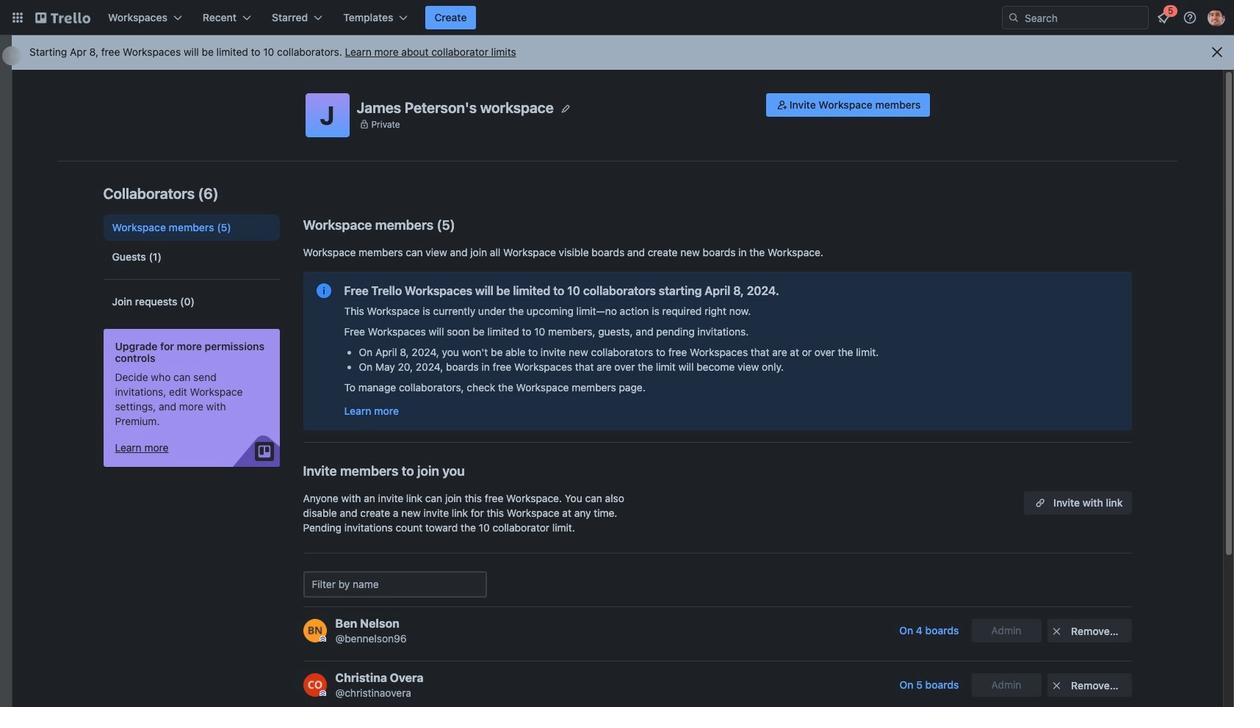 Task type: vqa. For each thing, say whether or not it's contained in the screenshot.
James Peterson (Jamespeterson93) Image
yes



Task type: locate. For each thing, give the bounding box(es) containing it.
0 horizontal spatial sm image
[[775, 98, 790, 112]]

1 vertical spatial sm image
[[1049, 624, 1064, 639]]

james peterson (jamespeterson93) image
[[1208, 9, 1225, 26]]

search image
[[1008, 12, 1020, 24]]

this member is an admin of this workspace. image
[[319, 636, 326, 643]]

sm image
[[775, 98, 790, 112], [1049, 624, 1064, 639]]

1 horizontal spatial sm image
[[1049, 624, 1064, 639]]

sm image
[[1049, 679, 1064, 694]]

5 notifications image
[[1155, 9, 1173, 26]]

this member is an admin of this workspace. image
[[319, 691, 326, 697]]

0 vertical spatial sm image
[[775, 98, 790, 112]]

open information menu image
[[1183, 10, 1198, 25]]

Filter by name text field
[[303, 572, 487, 598]]



Task type: describe. For each thing, give the bounding box(es) containing it.
back to home image
[[35, 6, 90, 29]]

Search field
[[1020, 7, 1148, 29]]

primary element
[[0, 0, 1234, 35]]



